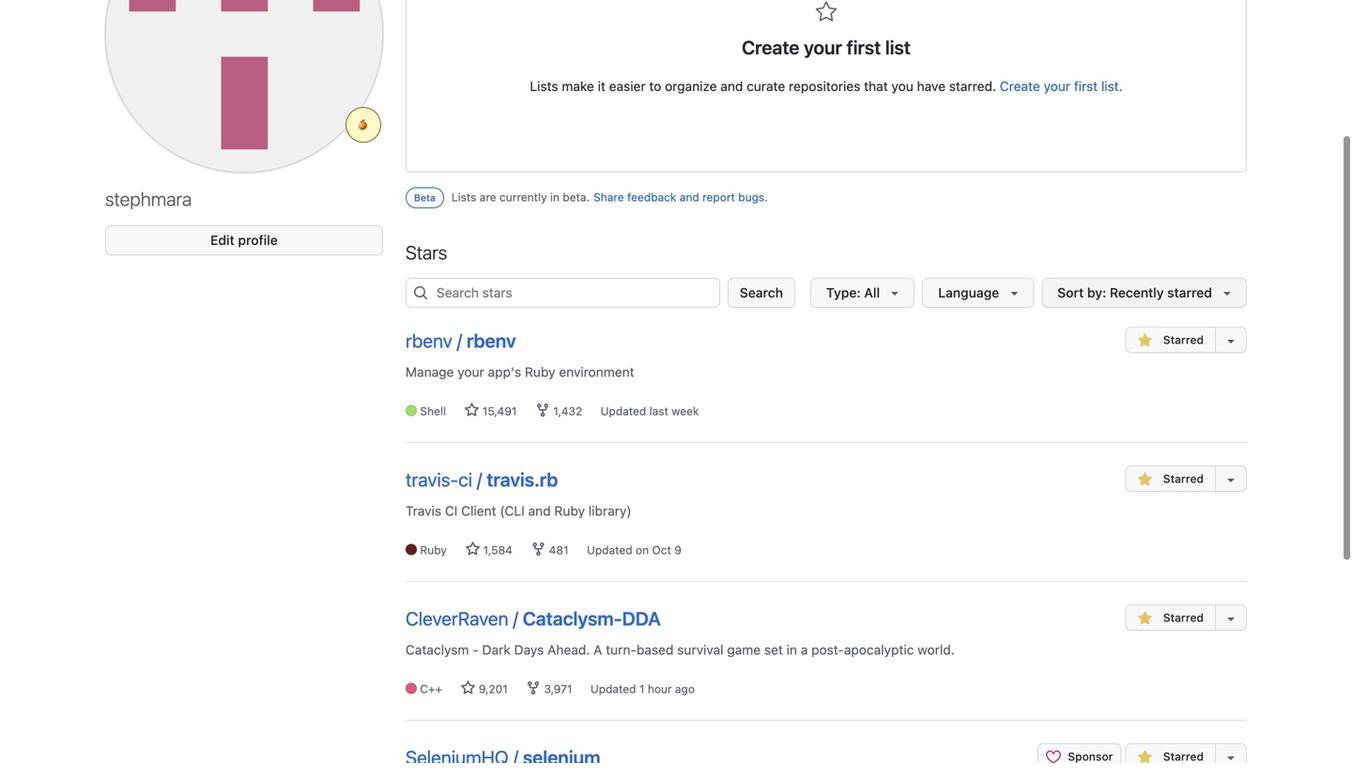 Task type: vqa. For each thing, say whether or not it's contained in the screenshot.
projects within Sponsor open source projects you depend on Contributors are working behind the scenes to make open source better for everyone—give them the help and recognition they deserve.
no



Task type: locate. For each thing, give the bounding box(es) containing it.
0 horizontal spatial lists
[[452, 191, 477, 204]]

1 horizontal spatial your
[[804, 36, 843, 58]]

starred
[[1168, 285, 1213, 301]]

first left list
[[847, 36, 881, 58]]

travis
[[406, 504, 442, 519]]

1 horizontal spatial triangle down image
[[1220, 286, 1235, 301]]

rbenv up app's
[[467, 330, 516, 352]]

and left 'curate'
[[721, 78, 744, 94]]

1 horizontal spatial in
[[787, 643, 798, 658]]

0 horizontal spatial triangle down image
[[888, 286, 903, 301]]

fork image for cataclysm-dda
[[526, 681, 541, 696]]

in left "beta."
[[551, 191, 560, 204]]

1 horizontal spatial create
[[1000, 78, 1041, 94]]

starred
[[1161, 333, 1204, 347], [1161, 473, 1204, 486], [1161, 612, 1204, 625], [1161, 751, 1204, 764]]

client
[[461, 504, 497, 519]]

starred button for travis-ci / travis.rb
[[1126, 466, 1216, 492]]

survival
[[678, 643, 724, 658]]

3,971
[[541, 683, 576, 696]]

1 vertical spatial create
[[1000, 78, 1041, 94]]

star fill image
[[1138, 333, 1153, 349], [1138, 612, 1153, 627], [1138, 751, 1153, 764]]

/ for rbenv
[[457, 330, 462, 352]]

9,201 link
[[461, 681, 511, 696]]

and
[[721, 78, 744, 94], [680, 191, 700, 204], [529, 504, 551, 519]]

all
[[865, 285, 880, 301]]

share feedback and report bugs. link
[[594, 189, 768, 206]]

cleverraven
[[406, 608, 509, 630]]

language button
[[923, 278, 1035, 308]]

and left report
[[680, 191, 700, 204]]

ruby left star icon
[[420, 544, 447, 557]]

world.
[[918, 643, 955, 658]]

ruby left library)
[[555, 504, 585, 519]]

1 star fill image from the top
[[1138, 333, 1153, 349]]

apocalyptic
[[845, 643, 915, 658]]

1 horizontal spatial lists
[[530, 78, 559, 94]]

0 vertical spatial create
[[742, 36, 800, 58]]

2 vertical spatial updated
[[591, 683, 637, 696]]

1 vertical spatial updated
[[587, 544, 633, 557]]

triangle down image for type: all
[[888, 286, 903, 301]]

manage your app's ruby environment
[[406, 364, 635, 380]]

3 starred from the top
[[1161, 612, 1204, 625]]

0 vertical spatial lists
[[530, 78, 559, 94]]

type: all
[[827, 285, 880, 301]]

game
[[727, 643, 761, 658]]

3 star fill image from the top
[[1138, 751, 1153, 764]]

-
[[473, 643, 479, 658]]

fork image down days
[[526, 681, 541, 696]]

/
[[457, 330, 462, 352], [477, 469, 482, 491], [513, 608, 518, 630]]

1 vertical spatial /
[[477, 469, 482, 491]]

2 starred from the top
[[1161, 473, 1204, 486]]

star image right shell
[[464, 403, 480, 418]]

starred for cataclysm-dda
[[1161, 612, 1204, 625]]

1 triangle down image from the left
[[888, 286, 903, 301]]

triangle down image inside 'sort by: recently starred' button
[[1220, 286, 1235, 301]]

1 starred button from the top
[[1126, 327, 1216, 353]]

2 vertical spatial your
[[458, 364, 485, 380]]

0 horizontal spatial and
[[529, 504, 551, 519]]

star fill image for rbenv / rbenv
[[1138, 333, 1153, 349]]

1 starred from the top
[[1161, 333, 1204, 347]]

list
[[886, 36, 911, 58]]

oct
[[652, 544, 672, 557]]

fork image right 1,584 on the bottom
[[531, 542, 546, 557]]

2 vertical spatial add this repository to a list image
[[1224, 612, 1239, 627]]

2 starred button from the top
[[1126, 466, 1216, 492]]

starred for travis.rb
[[1161, 473, 1204, 486]]

/ right ci
[[477, 469, 482, 491]]

stephmara
[[105, 188, 192, 210]]

triangle down image right the all
[[888, 286, 903, 301]]

0 horizontal spatial create
[[742, 36, 800, 58]]

1
[[640, 683, 645, 696]]

change your avatar image
[[105, 0, 383, 173]]

travis-ci / travis.rb
[[406, 469, 558, 491]]

(cli
[[500, 504, 525, 519]]

list.
[[1102, 78, 1123, 94]]

ci
[[459, 469, 473, 491]]

triangle down image
[[888, 286, 903, 301], [1220, 286, 1235, 301]]

days
[[514, 643, 544, 658]]

add this repository to a list image for dda
[[1224, 612, 1239, 627]]

triangle down image right starred
[[1220, 286, 1235, 301]]

star image for rbenv
[[464, 403, 480, 418]]

0 vertical spatial fork image
[[531, 542, 546, 557]]

0 vertical spatial updated
[[601, 405, 647, 418]]

/ up manage your app's ruby environment
[[457, 330, 462, 352]]

updated left the 1
[[591, 683, 637, 696]]

triangle down image inside type: all button
[[888, 286, 903, 301]]

2 horizontal spatial and
[[721, 78, 744, 94]]

0 horizontal spatial first
[[847, 36, 881, 58]]

lists for lists make it easier to organize and curate repositories that you have starred. create your first list.
[[530, 78, 559, 94]]

environment
[[559, 364, 635, 380]]

1 vertical spatial lists
[[452, 191, 477, 204]]

star image up create your first list
[[816, 1, 838, 23]]

starred button
[[1126, 327, 1216, 353], [1126, 466, 1216, 492], [1126, 605, 1216, 631], [1126, 744, 1216, 764]]

first left list.
[[1075, 78, 1098, 94]]

edit profile button
[[105, 225, 383, 256]]

0 vertical spatial add this repository to a list image
[[1224, 333, 1239, 349]]

cataclysm-
[[523, 608, 623, 630]]

4 starred from the top
[[1161, 751, 1204, 764]]

0 vertical spatial first
[[847, 36, 881, 58]]

lists
[[530, 78, 559, 94], [452, 191, 477, 204]]

your down the rbenv / rbenv
[[458, 364, 485, 380]]

2 vertical spatial star fill image
[[1138, 751, 1153, 764]]

1 vertical spatial your
[[1044, 78, 1071, 94]]

0 vertical spatial /
[[457, 330, 462, 352]]

set
[[765, 643, 783, 658]]

0 horizontal spatial your
[[458, 364, 485, 380]]

0 vertical spatial star fill image
[[1138, 333, 1153, 349]]

you
[[892, 78, 914, 94]]

1 horizontal spatial rbenv
[[467, 330, 516, 352]]

1,584 link
[[465, 542, 516, 557]]

updated
[[601, 405, 647, 418], [587, 544, 633, 557], [591, 683, 637, 696]]

add this repository to a list image
[[1224, 333, 1239, 349], [1224, 473, 1239, 488], [1224, 612, 1239, 627]]

and right the (cli
[[529, 504, 551, 519]]

lists left the are
[[452, 191, 477, 204]]

0 vertical spatial and
[[721, 78, 744, 94]]

2 rbenv from the left
[[467, 330, 516, 352]]

in
[[551, 191, 560, 204], [787, 643, 798, 658]]

ruby right app's
[[525, 364, 556, 380]]

starred for rbenv
[[1161, 333, 1204, 347]]

lists left make
[[530, 78, 559, 94]]

2 horizontal spatial /
[[513, 608, 518, 630]]

edit
[[211, 233, 235, 248]]

shell
[[420, 405, 446, 418]]

create your first list. button
[[1000, 77, 1123, 96]]

1 vertical spatial and
[[680, 191, 700, 204]]

currently
[[500, 191, 547, 204]]

updated left on
[[587, 544, 633, 557]]

fork image for travis.rb
[[531, 542, 546, 557]]

star image
[[816, 1, 838, 23], [464, 403, 480, 418], [461, 681, 476, 696]]

1 vertical spatial first
[[1075, 78, 1098, 94]]

0 vertical spatial your
[[804, 36, 843, 58]]

search
[[740, 285, 784, 301]]

15,491 link
[[464, 403, 520, 418]]

2 vertical spatial /
[[513, 608, 518, 630]]

1 vertical spatial star fill image
[[1138, 612, 1153, 627]]

2 triangle down image from the left
[[1220, 286, 1235, 301]]

create right the starred.
[[1000, 78, 1041, 94]]

1,432
[[550, 405, 586, 418]]

beta
[[414, 192, 436, 204]]

your for manage your app's ruby environment
[[458, 364, 485, 380]]

3 starred button from the top
[[1126, 605, 1216, 631]]

sort by: recently starred button
[[1042, 278, 1248, 308]]

0 vertical spatial in
[[551, 191, 560, 204]]

0 horizontal spatial /
[[457, 330, 462, 352]]

starred button for cleverraven / cataclysm-dda
[[1126, 605, 1216, 631]]

fork image
[[535, 403, 550, 418]]

2 vertical spatial star image
[[461, 681, 476, 696]]

your up repositories
[[804, 36, 843, 58]]

in left a
[[787, 643, 798, 658]]

2 star fill image from the top
[[1138, 612, 1153, 627]]

profile
[[238, 233, 278, 248]]

rbenv up manage
[[406, 330, 453, 352]]

sort by: recently starred
[[1058, 285, 1213, 301]]

1 vertical spatial fork image
[[526, 681, 541, 696]]

ruby
[[525, 364, 556, 380], [555, 504, 585, 519], [420, 544, 447, 557]]

9
[[675, 544, 682, 557]]

create
[[742, 36, 800, 58], [1000, 78, 1041, 94]]

search image
[[413, 286, 428, 301]]

dda
[[623, 608, 661, 630]]

create up 'curate'
[[742, 36, 800, 58]]

0 horizontal spatial rbenv
[[406, 330, 453, 352]]

2 add this repository to a list image from the top
[[1224, 473, 1239, 488]]

c++
[[420, 683, 443, 696]]

your left list.
[[1044, 78, 1071, 94]]

star image right c++
[[461, 681, 476, 696]]

first
[[847, 36, 881, 58], [1075, 78, 1098, 94]]

/ up days
[[513, 608, 518, 630]]

3 add this repository to a list image from the top
[[1224, 612, 1239, 627]]

fork image
[[531, 542, 546, 557], [526, 681, 541, 696]]

1 vertical spatial star image
[[464, 403, 480, 418]]

1 vertical spatial add this repository to a list image
[[1224, 473, 1239, 488]]

updated left last
[[601, 405, 647, 418]]

1 horizontal spatial first
[[1075, 78, 1098, 94]]



Task type: describe. For each thing, give the bounding box(es) containing it.
0 vertical spatial ruby
[[525, 364, 556, 380]]

updated for travis.rb
[[587, 544, 633, 557]]

star image for cataclysm-
[[461, 681, 476, 696]]

2 vertical spatial and
[[529, 504, 551, 519]]

sponsor link
[[1038, 744, 1122, 764]]

search button
[[728, 278, 796, 308]]

turn-
[[606, 643, 637, 658]]

481 link
[[531, 542, 572, 557]]

add this repository to a list image for travis.rb
[[1224, 473, 1239, 488]]

🍊
[[358, 118, 369, 132]]

star fill image
[[1138, 473, 1153, 488]]

heart image
[[1047, 750, 1062, 764]]

updated last week
[[601, 405, 699, 418]]

organize
[[665, 78, 717, 94]]

your for create your first list
[[804, 36, 843, 58]]

bugs.
[[739, 191, 768, 204]]

1 rbenv from the left
[[406, 330, 453, 352]]

cataclysm - dark days ahead. a turn-based survival game set in a post-apocalyptic world.
[[406, 643, 955, 658]]

feature release label: beta element
[[406, 187, 444, 209]]

4 starred button from the top
[[1126, 744, 1216, 764]]

0 vertical spatial star image
[[816, 1, 838, 23]]

ahead.
[[548, 643, 590, 658]]

1,432 link
[[535, 403, 586, 418]]

share
[[594, 191, 624, 204]]

recently
[[1110, 285, 1165, 301]]

travis ci client (cli and ruby library)
[[406, 504, 632, 519]]

beta.
[[563, 191, 590, 204]]

2 vertical spatial ruby
[[420, 544, 447, 557]]

updated for dda
[[591, 683, 637, 696]]

lists are currently in beta. share feedback and report bugs.
[[452, 191, 768, 204]]

it
[[598, 78, 606, 94]]

are
[[480, 191, 497, 204]]

stars
[[406, 241, 448, 263]]

1 horizontal spatial /
[[477, 469, 482, 491]]

manage
[[406, 364, 454, 380]]

based
[[637, 643, 674, 658]]

🍊 button
[[354, 116, 373, 134]]

feedback
[[628, 191, 677, 204]]

sort
[[1058, 285, 1084, 301]]

3,971 link
[[526, 681, 576, 696]]

rbenv / rbenv
[[406, 330, 516, 352]]

1,584
[[480, 544, 516, 557]]

repositories
[[789, 78, 861, 94]]

1 vertical spatial ruby
[[555, 504, 585, 519]]

add this repository to a list image
[[1224, 751, 1239, 764]]

dark
[[482, 643, 511, 658]]

library)
[[589, 504, 632, 519]]

type:
[[827, 285, 861, 301]]

Search stars search field
[[406, 278, 720, 308]]

starred button for rbenv / rbenv
[[1126, 327, 1216, 353]]

edit profile
[[211, 233, 278, 248]]

cleverraven / cataclysm-dda
[[406, 608, 661, 630]]

app's
[[488, 364, 522, 380]]

9,201
[[476, 683, 511, 696]]

2 horizontal spatial your
[[1044, 78, 1071, 94]]

to
[[650, 78, 662, 94]]

15,491
[[480, 405, 520, 418]]

travis-
[[406, 469, 459, 491]]

0 horizontal spatial in
[[551, 191, 560, 204]]

week
[[672, 405, 699, 418]]

1 vertical spatial in
[[787, 643, 798, 658]]

a
[[594, 643, 603, 658]]

that
[[865, 78, 889, 94]]

travis.rb
[[487, 469, 558, 491]]

lists for lists are currently in beta. share feedback and report bugs.
[[452, 191, 477, 204]]

on
[[636, 544, 649, 557]]

starred.
[[950, 78, 997, 94]]

last
[[650, 405, 669, 418]]

updated 1 hour ago
[[591, 683, 695, 696]]

sponsor
[[1068, 751, 1114, 764]]

cataclysm
[[406, 643, 469, 658]]

report
[[703, 191, 736, 204]]

/ for cleverraven
[[513, 608, 518, 630]]

481
[[546, 544, 572, 557]]

ci
[[445, 504, 458, 519]]

type: all button
[[811, 278, 915, 308]]

have
[[918, 78, 946, 94]]

by:
[[1088, 285, 1107, 301]]

updated on oct 9
[[587, 544, 682, 557]]

curate
[[747, 78, 786, 94]]

hour
[[648, 683, 672, 696]]

1 horizontal spatial and
[[680, 191, 700, 204]]

language
[[939, 285, 1000, 301]]

triangle down image
[[1007, 286, 1022, 301]]

star image
[[465, 542, 480, 557]]

triangle down image for sort by: recently starred
[[1220, 286, 1235, 301]]

star fill image for cleverraven / cataclysm-dda
[[1138, 612, 1153, 627]]

post-
[[812, 643, 845, 658]]

1 add this repository to a list image from the top
[[1224, 333, 1239, 349]]

create your first list
[[742, 36, 911, 58]]

a
[[801, 643, 808, 658]]

easier
[[609, 78, 646, 94]]

ago
[[675, 683, 695, 696]]

lists make it easier to organize and curate repositories that you have starred. create your first list.
[[530, 78, 1123, 94]]



